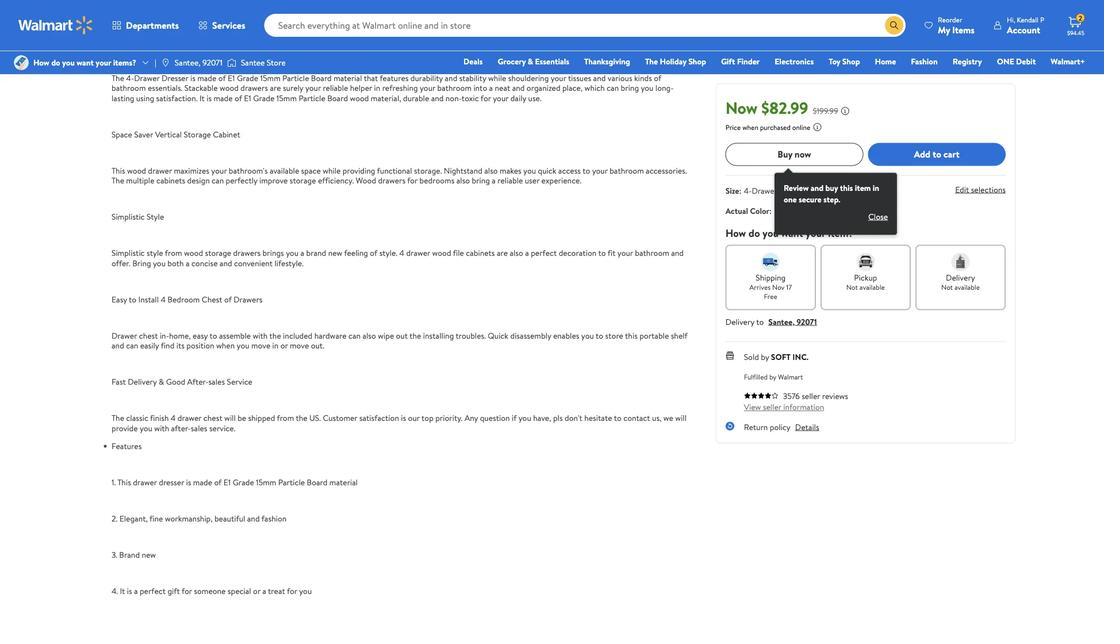 Task type: describe. For each thing, give the bounding box(es) containing it.
reviews
[[822, 390, 848, 401]]

inc.
[[793, 351, 809, 362]]

one debit
[[997, 56, 1036, 67]]

fast
[[112, 376, 126, 387]]

daily
[[510, 92, 526, 103]]

delivery for to
[[726, 316, 754, 327]]

how for how do you want your items?
[[33, 57, 49, 68]]

grocery & essentials link
[[493, 55, 574, 68]]

simplistic style from wood storage drawers brings you a brand new feeling of style. 4 drawer wood file cabinets are also a perfect decoration to fit your bathroom and offer. bring you both a concise and convenient lifestyle.
[[112, 247, 684, 268]]

new inside simplistic style from wood storage drawers brings you a brand new feeling of style. 4 drawer wood file cabinets are also a perfect decoration to fit your bathroom and offer. bring you both a concise and convenient lifestyle.
[[328, 247, 342, 258]]

we
[[663, 412, 673, 423]]

to inside "this wood drawer maximizes your bathroom's available space while providing functional storage. nightstand also makes you quick access to your bathroom accessories. the multiple cabinets design can perfectly improve storage efficiency. wood drawers for bedrooms also bring a reliable user experience."
[[583, 165, 590, 176]]

you down color
[[763, 226, 779, 240]]

how do you want your item?
[[726, 226, 854, 240]]

drawer inside "this wood drawer maximizes your bathroom's available space while providing functional storage. nightstand also makes you quick access to your bathroom accessories. the multiple cabinets design can perfectly improve storage efficiency. wood drawers for bedrooms also bring a reliable user experience."
[[148, 165, 172, 176]]

while inside the 4-drawer dresser is made of e1 grade 15mm particle board material that features durability and stability while shouldering your tissues and various kinds of bathroom essentials. stackable wood drawers are surely your reliable helper in refreshing your bathroom into a neat and organized place, which can bring you long- lasting using satisfaction. it is made of e1 grade 15mm particle board wood material, durable and non-toxic for your daily use.
[[488, 72, 506, 83]]

chest
[[202, 293, 222, 305]]

drawer inside the classic finish 4 drawer chest will be shipped from the us. customer satisfaction is our top priority. any question if you have, pls don't hesitate to contact us, we will provide you with after-sales service.
[[178, 412, 202, 423]]

convenient
[[234, 257, 273, 268]]

home
[[875, 56, 896, 67]]

intent image for delivery image
[[951, 253, 970, 271]]

seller for 3576
[[802, 390, 820, 401]]

a left the brand
[[300, 247, 304, 258]]

shop inside the holiday shop link
[[688, 56, 706, 67]]

if
[[512, 412, 517, 423]]

feeling
[[344, 247, 368, 258]]

free
[[764, 291, 777, 301]]

from inside simplistic style from wood storage drawers brings you a brand new feeling of style. 4 drawer wood file cabinets are also a perfect decoration to fit your bathroom and offer. bring you both a concise and convenient lifestyle.
[[165, 247, 182, 258]]

special
[[228, 585, 251, 597]]

wood left file on the left top of page
[[432, 247, 451, 258]]

0 vertical spatial :
[[739, 185, 742, 196]]

1 vertical spatial e1
[[244, 92, 251, 103]]

1. this drawer dresser is made of e1 grade 15mm particle board material
[[112, 477, 358, 488]]

walmart image
[[18, 16, 93, 35]]

have,
[[533, 412, 551, 423]]

view seller information link
[[744, 401, 824, 412]]

not for pickup
[[846, 282, 858, 292]]

the inside "this wood drawer maximizes your bathroom's available space while providing functional storage. nightstand also makes you quick access to your bathroom accessories. the multiple cabinets design can perfectly improve storage efficiency. wood drawers for bedrooms also bring a reliable user experience."
[[112, 175, 124, 186]]

bathroom down the items?
[[112, 82, 146, 93]]

with inside the classic finish 4 drawer chest will be shipped from the us. customer satisfaction is our top priority. any question if you have, pls don't hesitate to contact us, we will provide you with after-sales service.
[[154, 422, 169, 434]]

size
[[726, 185, 739, 196]]

and inside review and buy this item in one secure step.
[[811, 182, 824, 193]]

seller for view
[[763, 401, 781, 412]]

0 horizontal spatial delivery
[[128, 376, 157, 387]]

a right "4."
[[134, 585, 138, 597]]

of inside simplistic style from wood storage drawers brings you a brand new feeling of style. 4 drawer wood file cabinets are also a perfect decoration to fit your bathroom and offer. bring you both a concise and convenient lifestyle.
[[370, 247, 377, 258]]

the for the classic finish 4 drawer chest will be shipped from the us. customer satisfaction is our top priority. any question if you have, pls don't hesitate to contact us, we will provide you with after-sales service.
[[112, 412, 124, 423]]

someone
[[194, 585, 226, 597]]

available inside "this wood drawer maximizes your bathroom's available space while providing functional storage. nightstand also makes you quick access to your bathroom accessories. the multiple cabinets design can perfectly improve storage efficiency. wood drawers for bedrooms also bring a reliable user experience."
[[270, 165, 299, 176]]

experience.
[[541, 175, 581, 186]]

drawers inside the 4-drawer dresser is made of e1 grade 15mm particle board material that features durability and stability while shouldering your tissues and various kinds of bathroom essentials. stackable wood drawers are surely your reliable helper in refreshing your bathroom into a neat and organized place, which can bring you long- lasting using satisfaction. it is made of e1 grade 15mm particle board wood material, durable and non-toxic for your daily use.
[[241, 82, 268, 93]]

do for how do you want your item?
[[749, 226, 760, 240]]

can inside the 4-drawer dresser is made of e1 grade 15mm particle board material that features durability and stability while shouldering your tissues and various kinds of bathroom essentials. stackable wood drawers are surely your reliable helper in refreshing your bathroom into a neat and organized place, which can bring you long- lasting using satisfaction. it is made of e1 grade 15mm particle board wood material, durable and non-toxic for your daily use.
[[607, 82, 619, 93]]

this wood drawer maximizes your bathroom's available space while providing functional storage. nightstand also makes you quick access to your bathroom accessories. the multiple cabinets design can perfectly improve storage efficiency. wood drawers for bedrooms also bring a reliable user experience.
[[112, 165, 687, 186]]

the for the 4-drawer dresser is made of e1 grade 15mm particle board material that features durability and stability while shouldering your tissues and various kinds of bathroom essentials. stackable wood drawers are surely your reliable helper in refreshing your bathroom into a neat and organized place, which can bring you long- lasting using satisfaction. it is made of e1 grade 15mm particle board wood material, durable and non-toxic for your daily use.
[[112, 72, 124, 83]]

with inside drawer chest in-home, easy to assemble with the included hardware can also wipe out the installing troubles. quick disassembly enables you to store this portable shelf and can easily find its position when you move in or move out.
[[253, 330, 268, 341]]

after-
[[171, 422, 191, 434]]

Walmart Site-Wide search field
[[264, 14, 906, 37]]

1 horizontal spatial :
[[769, 205, 772, 216]]

home link
[[870, 55, 901, 68]]

you right if
[[519, 412, 531, 423]]

learn more about strikethrough prices image
[[841, 106, 850, 115]]

your right surely
[[305, 82, 321, 93]]

1 move from the left
[[251, 340, 270, 351]]

intent image for pickup image
[[856, 253, 875, 271]]

good
[[166, 376, 185, 387]]

0 horizontal spatial it
[[120, 585, 125, 597]]

departments button
[[102, 12, 189, 39]]

item?
[[828, 226, 854, 240]]

you right the 'brings'
[[286, 247, 299, 258]]

find
[[161, 340, 174, 351]]

you inside "this wood drawer maximizes your bathroom's available space while providing functional storage. nightstand also makes you quick access to your bathroom accessories. the multiple cabinets design can perfectly improve storage efficiency. wood drawers for bedrooms also bring a reliable user experience."
[[523, 165, 536, 176]]

reliable inside "this wood drawer maximizes your bathroom's available space while providing functional storage. nightstand also makes you quick access to your bathroom accessories. the multiple cabinets design can perfectly improve storage efficiency. wood drawers for bedrooms also bring a reliable user experience."
[[498, 175, 523, 186]]

1 horizontal spatial &
[[528, 56, 533, 67]]

is right "4."
[[127, 585, 132, 597]]

policy
[[770, 421, 791, 432]]

3.8862 stars out of 5, based on 3576 seller reviews element
[[744, 392, 778, 399]]

grocery
[[498, 56, 526, 67]]

shouldering
[[508, 72, 549, 83]]

dresser
[[159, 477, 184, 488]]

drawer left dresser
[[133, 477, 157, 488]]

color
[[750, 205, 769, 216]]

place,
[[562, 82, 583, 93]]

wood right both
[[184, 247, 203, 258]]

fashion
[[261, 513, 287, 524]]

3576 seller reviews
[[783, 390, 848, 401]]

can left easily on the bottom of the page
[[126, 340, 138, 351]]

fashion link
[[906, 55, 943, 68]]

buy
[[825, 182, 838, 193]]

you right enables
[[581, 330, 594, 341]]

essentials
[[535, 56, 569, 67]]

how for how do you want your item?
[[726, 226, 746, 240]]

using
[[136, 92, 154, 103]]

bring inside "this wood drawer maximizes your bathroom's available space while providing functional storage. nightstand also makes you quick access to your bathroom accessories. the multiple cabinets design can perfectly improve storage efficiency. wood drawers for bedrooms also bring a reliable user experience."
[[472, 175, 490, 186]]

wood right "stackable"
[[220, 82, 239, 93]]

you up service
[[237, 340, 249, 351]]

bathroom left into
[[437, 82, 472, 93]]

made for sturdy and sleek
[[197, 72, 216, 83]]

available for pickup
[[860, 282, 885, 292]]

of up beautiful
[[214, 477, 222, 488]]

available for delivery
[[955, 282, 980, 292]]

item
[[855, 182, 871, 193]]

fulfilled
[[744, 372, 768, 381]]

style
[[147, 247, 163, 258]]

drawer inside drawer chest in-home, easy to assemble with the included hardware can also wipe out the installing troubles. quick disassembly enables you to store this portable shelf and can easily find its position when you move in or move out.
[[112, 330, 137, 341]]

price
[[726, 122, 741, 132]]

purchased
[[760, 122, 791, 132]]

of up cabinet
[[235, 92, 242, 103]]

install
[[138, 293, 159, 305]]

legal information image
[[813, 122, 822, 131]]

2 will from the left
[[675, 412, 687, 423]]

after-
[[187, 376, 208, 387]]

features
[[112, 440, 142, 452]]

drawer inside simplistic style from wood storage drawers brings you a brand new feeling of style. 4 drawer wood file cabinets are also a perfect decoration to fit your bathroom and offer. bring you both a concise and convenient lifestyle.
[[406, 247, 430, 258]]

various
[[608, 72, 632, 83]]

you down walmart image
[[62, 57, 75, 68]]

view seller information
[[744, 401, 824, 412]]

accessories.
[[646, 165, 687, 176]]

style.
[[379, 247, 397, 258]]

a left decoration
[[525, 247, 529, 258]]

edit selections
[[955, 184, 1006, 195]]

multiple
[[126, 175, 154, 186]]

space
[[301, 165, 321, 176]]

quick
[[488, 330, 508, 341]]

of right chest on the left top of the page
[[224, 293, 232, 305]]

grade for sturdy and sleek
[[237, 72, 258, 83]]

1 vertical spatial board
[[327, 92, 348, 103]]

a right both
[[186, 257, 190, 268]]

1.
[[112, 477, 116, 488]]

add
[[914, 148, 931, 160]]

2. elegant, fine workmanship, beautiful and fashion
[[112, 513, 287, 524]]

want for items?
[[77, 57, 94, 68]]

you left both
[[153, 257, 166, 268]]

0 vertical spatial santee,
[[175, 57, 201, 68]]

position
[[186, 340, 214, 351]]

storage
[[184, 128, 211, 140]]

4 inside simplistic style from wood storage drawers brings you a brand new feeling of style. 4 drawer wood file cabinets are also a perfect decoration to fit your bathroom and offer. bring you both a concise and convenient lifestyle.
[[399, 247, 404, 258]]

0 horizontal spatial or
[[253, 585, 260, 597]]

can inside "this wood drawer maximizes your bathroom's available space while providing functional storage. nightstand also makes you quick access to your bathroom accessories. the multiple cabinets design can perfectly improve storage efficiency. wood drawers for bedrooms also bring a reliable user experience."
[[212, 175, 224, 186]]

your left "item?"
[[806, 226, 826, 240]]

material,
[[371, 92, 401, 103]]

your right design
[[211, 165, 227, 176]]

add to cart button
[[868, 143, 1006, 166]]

your down essentials
[[551, 72, 566, 83]]

particle for sturdy and sleek
[[282, 72, 309, 83]]

your left the items?
[[96, 57, 111, 68]]

is right dresser
[[186, 477, 191, 488]]

to inside add to cart button
[[933, 148, 941, 160]]

by for fulfilled
[[769, 372, 776, 381]]

1 vertical spatial particle
[[299, 92, 325, 103]]

file
[[453, 247, 464, 258]]

bathroom's
[[229, 165, 268, 176]]

grade for features
[[233, 477, 254, 488]]

of right kinds
[[654, 72, 661, 83]]

0 horizontal spatial perfect
[[140, 585, 166, 597]]

4. it is a perfect gift for someone special or a treat for you
[[112, 585, 312, 597]]

the for the holiday shop
[[645, 56, 658, 67]]

fit
[[608, 247, 616, 258]]

made for features
[[193, 477, 212, 488]]

1 vertical spatial drawer
[[752, 185, 777, 196]]

return
[[744, 421, 768, 432]]

from inside the classic finish 4 drawer chest will be shipped from the us. customer satisfaction is our top priority. any question if you have, pls don't hesitate to contact us, we will provide you with after-sales service.
[[277, 412, 294, 423]]

for right treat on the left
[[287, 585, 297, 597]]

one
[[997, 56, 1014, 67]]

wipe
[[378, 330, 394, 341]]

you right treat on the left
[[299, 585, 312, 597]]

cart
[[944, 148, 960, 160]]

makes
[[500, 165, 521, 176]]

functional
[[377, 165, 412, 176]]

search icon image
[[890, 21, 899, 30]]

0 horizontal spatial 92071
[[202, 57, 222, 68]]

when inside drawer chest in-home, easy to assemble with the included hardware can also wipe out the installing troubles. quick disassembly enables you to store this portable shelf and can easily find its position when you move in or move out.
[[216, 340, 235, 351]]

refreshing
[[382, 82, 418, 93]]

0 horizontal spatial new
[[142, 549, 156, 560]]

helper
[[350, 82, 372, 93]]

and inside drawer chest in-home, easy to assemble with the included hardware can also wipe out the installing troubles. quick disassembly enables you to store this portable shelf and can easily find its position when you move in or move out.
[[112, 340, 124, 351]]

your left daily
[[493, 92, 509, 103]]

$82.99
[[761, 96, 808, 119]]

to inside the classic finish 4 drawer chest will be shipped from the us. customer satisfaction is our top priority. any question if you have, pls don't hesitate to contact us, we will provide you with after-sales service.
[[614, 412, 622, 423]]

this inside "this wood drawer maximizes your bathroom's available space while providing functional storage. nightstand also makes you quick access to your bathroom accessories. the multiple cabinets design can perfectly improve storage efficiency. wood drawers for bedrooms also bring a reliable user experience."
[[112, 165, 125, 176]]

is down santee, 92071
[[190, 72, 195, 83]]

kendall
[[1017, 15, 1039, 24]]

for right gift
[[182, 585, 192, 597]]

for inside "this wood drawer maximizes your bathroom's available space while providing functional storage. nightstand also makes you quick access to your bathroom accessories. the multiple cabinets design can perfectly improve storage efficiency. wood drawers for bedrooms also bring a reliable user experience."
[[407, 175, 418, 186]]

in inside review and buy this item in one secure step.
[[873, 182, 879, 193]]

1 vertical spatial grade
[[253, 92, 275, 103]]

us.
[[309, 412, 321, 423]]

electronics
[[775, 56, 814, 67]]

return policy details
[[744, 421, 819, 432]]

edit
[[955, 184, 969, 195]]

durability
[[410, 72, 443, 83]]

in for bathroom
[[374, 82, 380, 93]]

by for sold
[[761, 351, 769, 362]]

fast delivery & good after-sales service
[[112, 376, 252, 387]]

now
[[726, 96, 758, 119]]

brand
[[306, 247, 326, 258]]

into
[[473, 82, 487, 93]]

1 vertical spatial this
[[117, 477, 131, 488]]

also inside drawer chest in-home, easy to assemble with the included hardware can also wipe out the installing troubles. quick disassembly enables you to store this portable shelf and can easily find its position when you move in or move out.
[[362, 330, 376, 341]]



Task type: locate. For each thing, give the bounding box(es) containing it.
1 vertical spatial bring
[[472, 175, 490, 186]]

price when purchased online
[[726, 122, 810, 132]]

0 vertical spatial from
[[165, 247, 182, 258]]

your right the refreshing at the left of the page
[[420, 82, 435, 93]]

the left included
[[269, 330, 281, 341]]

drawer right style.
[[406, 247, 430, 258]]

will left be
[[224, 412, 236, 423]]

15mm for sturdy and sleek
[[260, 72, 280, 83]]

delivery inside delivery not available
[[946, 272, 975, 283]]

bathroom inside simplistic style from wood storage drawers brings you a brand new feeling of style. 4 drawer wood file cabinets are also a perfect decoration to fit your bathroom and offer. bring you both a concise and convenient lifestyle.
[[635, 247, 669, 258]]

2 shop from the left
[[842, 56, 860, 67]]

0 vertical spatial delivery
[[946, 272, 975, 283]]

made right dresser
[[193, 477, 212, 488]]

sales inside the classic finish 4 drawer chest will be shipped from the us. customer satisfaction is our top priority. any question if you have, pls don't hesitate to contact us, we will provide you with after-sales service.
[[191, 422, 207, 434]]

0 horizontal spatial reliable
[[323, 82, 348, 93]]

& up shouldering
[[528, 56, 533, 67]]

0 vertical spatial when
[[742, 122, 758, 132]]

drawers
[[234, 293, 263, 305]]

toy shop
[[829, 56, 860, 67]]

perfect left gift
[[140, 585, 166, 597]]

shop
[[688, 56, 706, 67], [842, 56, 860, 67]]

bring left long- on the top right of the page
[[621, 82, 639, 93]]

move left out.
[[290, 340, 309, 351]]

0 horizontal spatial will
[[224, 412, 236, 423]]

drawer inside the 4-drawer dresser is made of e1 grade 15mm particle board material that features durability and stability while shouldering your tissues and various kinds of bathroom essentials. stackable wood drawers are surely your reliable helper in refreshing your bathroom into a neat and organized place, which can bring you long- lasting using satisfaction. it is made of e1 grade 15mm particle board wood material, durable and non-toxic for your daily use.
[[134, 72, 160, 83]]

0 horizontal spatial 4-
[[126, 72, 134, 83]]

1 vertical spatial storage
[[205, 247, 231, 258]]

drawers inside "this wood drawer maximizes your bathroom's available space while providing functional storage. nightstand also makes you quick access to your bathroom accessories. the multiple cabinets design can perfectly improve storage efficiency. wood drawers for bedrooms also bring a reliable user experience."
[[378, 175, 405, 186]]

or inside drawer chest in-home, easy to assemble with the included hardware can also wipe out the installing troubles. quick disassembly enables you to store this portable shelf and can easily find its position when you move in or move out.
[[280, 340, 288, 351]]

1 vertical spatial with
[[154, 422, 169, 434]]

1 vertical spatial reliable
[[498, 175, 523, 186]]

the classic finish 4 drawer chest will be shipped from the us. customer satisfaction is our top priority. any question if you have, pls don't hesitate to contact us, we will provide you with after-sales service.
[[112, 412, 687, 434]]

sales left service.
[[191, 422, 207, 434]]

2 vertical spatial delivery
[[128, 376, 157, 387]]

perfectly
[[226, 175, 257, 186]]

also inside simplistic style from wood storage drawers brings you a brand new feeling of style. 4 drawer wood file cabinets are also a perfect decoration to fit your bathroom and offer. bring you both a concise and convenient lifestyle.
[[510, 247, 523, 258]]

troubles.
[[456, 330, 486, 341]]

now
[[795, 148, 811, 160]]

are inside simplistic style from wood storage drawers brings you a brand new feeling of style. 4 drawer wood file cabinets are also a perfect decoration to fit your bathroom and offer. bring you both a concise and convenient lifestyle.
[[497, 247, 508, 258]]

particle up fashion
[[278, 477, 305, 488]]

wood down that at the left top
[[350, 92, 369, 103]]

1 vertical spatial simplistic
[[112, 247, 145, 258]]

will right we
[[675, 412, 687, 423]]

santee store
[[241, 57, 286, 68]]

want down black
[[781, 226, 803, 240]]

1 will from the left
[[224, 412, 236, 423]]

delivery right fast
[[128, 376, 157, 387]]

it right "4."
[[120, 585, 125, 597]]

1 horizontal spatial bring
[[621, 82, 639, 93]]

fulfilled by walmart
[[744, 372, 803, 381]]

0 horizontal spatial while
[[323, 165, 341, 176]]

departments
[[126, 19, 179, 32]]

essentials.
[[148, 82, 183, 93]]

perfect inside simplistic style from wood storage drawers brings you a brand new feeling of style. 4 drawer wood file cabinets are also a perfect decoration to fit your bathroom and offer. bring you both a concise and convenient lifestyle.
[[531, 247, 557, 258]]

or right special
[[253, 585, 260, 597]]

reliable inside the 4-drawer dresser is made of e1 grade 15mm particle board material that features durability and stability while shouldering your tissues and various kinds of bathroom essentials. stackable wood drawers are surely your reliable helper in refreshing your bathroom into a neat and organized place, which can bring you long- lasting using satisfaction. it is made of e1 grade 15mm particle board wood material, durable and non-toxic for your daily use.
[[323, 82, 348, 93]]

this inside review and buy this item in one secure step.
[[840, 182, 853, 193]]

review and buy this item in one secure step.
[[784, 182, 879, 205]]

material for 2. elegant, fine workmanship, beautiful and fashion
[[329, 477, 358, 488]]

this inside drawer chest in-home, easy to assemble with the included hardware can also wipe out the installing troubles. quick disassembly enables you to store this portable shelf and can easily find its position when you move in or move out.
[[625, 330, 638, 341]]

1 horizontal spatial do
[[749, 226, 760, 240]]

my
[[938, 23, 950, 36]]

use.
[[528, 92, 542, 103]]

delivery for not
[[946, 272, 975, 283]]

to inside simplistic style from wood storage drawers brings you a brand new feeling of style. 4 drawer wood file cabinets are also a perfect decoration to fit your bathroom and offer. bring you both a concise and convenient lifestyle.
[[598, 247, 606, 258]]

drawer up color
[[752, 185, 777, 196]]

available down intent image for pickup
[[860, 282, 885, 292]]

want left the items?
[[77, 57, 94, 68]]

drawers inside simplistic style from wood storage drawers brings you a brand new feeling of style. 4 drawer wood file cabinets are also a perfect decoration to fit your bathroom and offer. bring you both a concise and convenient lifestyle.
[[233, 247, 261, 258]]

the inside the classic finish 4 drawer chest will be shipped from the us. customer satisfaction is our top priority. any question if you have, pls don't hesitate to contact us, we will provide you with after-sales service.
[[112, 412, 124, 423]]

user
[[525, 175, 540, 186]]

chest left be
[[203, 412, 222, 423]]

new right brand
[[142, 549, 156, 560]]

simplistic for simplistic style from wood storage drawers brings you a brand new feeling of style. 4 drawer wood file cabinets are also a perfect decoration to fit your bathroom and offer. bring you both a concise and convenient lifestyle.
[[112, 247, 145, 258]]

shop inside toy shop link
[[842, 56, 860, 67]]

new right the brand
[[328, 247, 342, 258]]

1 shop from the left
[[688, 56, 706, 67]]

treat
[[268, 585, 285, 597]]

bathroom right the "fit"
[[635, 247, 669, 258]]

vertical
[[155, 128, 182, 140]]

in right helper
[[374, 82, 380, 93]]

the left classic
[[112, 412, 124, 423]]

1 vertical spatial when
[[216, 340, 235, 351]]

thanksgiving link
[[579, 55, 635, 68]]

board for features
[[307, 477, 327, 488]]

0 horizontal spatial want
[[77, 57, 94, 68]]

bathroom inside "this wood drawer maximizes your bathroom's available space while providing functional storage. nightstand also makes you quick access to your bathroom accessories. the multiple cabinets design can perfectly improve storage efficiency. wood drawers for bedrooms also bring a reliable user experience."
[[610, 165, 644, 176]]

can right which
[[607, 82, 619, 93]]

stability
[[459, 72, 486, 83]]

do for how do you want your items?
[[51, 57, 60, 68]]

0 horizontal spatial &
[[159, 376, 164, 387]]

1 vertical spatial santee,
[[768, 316, 795, 327]]

a inside the 4-drawer dresser is made of e1 grade 15mm particle board material that features durability and stability while shouldering your tissues and various kinds of bathroom essentials. stackable wood drawers are surely your reliable helper in refreshing your bathroom into a neat and organized place, which can bring you long- lasting using satisfaction. it is made of e1 grade 15mm particle board wood material, durable and non-toxic for your daily use.
[[489, 82, 493, 93]]

arrives
[[749, 282, 771, 292]]

you inside the 4-drawer dresser is made of e1 grade 15mm particle board material that features durability and stability while shouldering your tissues and various kinds of bathroom essentials. stackable wood drawers are surely your reliable helper in refreshing your bathroom into a neat and organized place, which can bring you long- lasting using satisfaction. it is made of e1 grade 15mm particle board wood material, durable and non-toxic for your daily use.
[[641, 82, 654, 93]]

1 horizontal spatial 4-
[[744, 185, 752, 196]]

a inside "this wood drawer maximizes your bathroom's available space while providing functional storage. nightstand also makes you quick access to your bathroom accessories. the multiple cabinets design can perfectly improve storage efficiency. wood drawers for bedrooms also bring a reliable user experience."
[[492, 175, 496, 186]]

1 horizontal spatial 4
[[171, 412, 176, 423]]

in for shelf
[[272, 340, 279, 351]]

sales left service
[[208, 376, 225, 387]]

while right space
[[323, 165, 341, 176]]

dresser
[[162, 72, 188, 83]]

0 vertical spatial in
[[374, 82, 380, 93]]

1 vertical spatial how
[[726, 226, 746, 240]]

want
[[77, 57, 94, 68], [781, 226, 803, 240]]

0 vertical spatial drawers
[[241, 82, 268, 93]]

gift
[[721, 56, 735, 67]]

drawer left maximizes
[[148, 165, 172, 176]]

not inside delivery not available
[[941, 282, 953, 292]]

be
[[238, 412, 246, 423]]

 image for santee, 92071
[[161, 58, 170, 67]]

surely
[[283, 82, 303, 93]]

step.
[[823, 193, 841, 205]]

is inside the classic finish 4 drawer chest will be shipped from the us. customer satisfaction is our top priority. any question if you have, pls don't hesitate to contact us, we will provide you with after-sales service.
[[401, 412, 406, 423]]

the down the items?
[[112, 72, 124, 83]]

1 horizontal spatial move
[[290, 340, 309, 351]]

2 move from the left
[[290, 340, 309, 351]]

e1 up beautiful
[[224, 477, 231, 488]]

 image right |
[[161, 58, 170, 67]]

this right the buy
[[840, 182, 853, 193]]

you right provide
[[140, 422, 152, 434]]

also
[[484, 165, 498, 176], [456, 175, 470, 186], [510, 247, 523, 258], [362, 330, 376, 341]]

for right "toxic"
[[481, 92, 491, 103]]

4 right 'finish'
[[171, 412, 176, 423]]

e1 down santee
[[244, 92, 251, 103]]

1 vertical spatial perfect
[[140, 585, 166, 597]]

0 horizontal spatial santee,
[[175, 57, 201, 68]]

1 horizontal spatial when
[[742, 122, 758, 132]]

simplistic for simplistic style
[[112, 211, 145, 222]]

assemble
[[219, 330, 251, 341]]

1 horizontal spatial are
[[497, 247, 508, 258]]

bring inside the 4-drawer dresser is made of e1 grade 15mm particle board material that features durability and stability while shouldering your tissues and various kinds of bathroom essentials. stackable wood drawers are surely your reliable helper in refreshing your bathroom into a neat and organized place, which can bring you long- lasting using satisfaction. it is made of e1 grade 15mm particle board wood material, durable and non-toxic for your daily use.
[[621, 82, 639, 93]]

it inside the 4-drawer dresser is made of e1 grade 15mm particle board material that features durability and stability while shouldering your tissues and various kinds of bathroom essentials. stackable wood drawers are surely your reliable helper in refreshing your bathroom into a neat and organized place, which can bring you long- lasting using satisfaction. it is made of e1 grade 15mm particle board wood material, durable and non-toxic for your daily use.
[[199, 92, 205, 103]]

cabinets inside simplistic style from wood storage drawers brings you a brand new feeling of style. 4 drawer wood file cabinets are also a perfect decoration to fit your bathroom and offer. bring you both a concise and convenient lifestyle.
[[466, 247, 495, 258]]

1 vertical spatial delivery
[[726, 316, 754, 327]]

reliable left user
[[498, 175, 523, 186]]

storage left convenient
[[205, 247, 231, 258]]

items
[[952, 23, 975, 36]]

while right into
[[488, 72, 506, 83]]

move right assemble
[[251, 340, 270, 351]]

easily
[[140, 340, 159, 351]]

1 vertical spatial material
[[329, 477, 358, 488]]

1 horizontal spatial from
[[277, 412, 294, 423]]

available inside pickup not available
[[860, 282, 885, 292]]

you left quick
[[523, 165, 536, 176]]

1 vertical spatial it
[[120, 585, 125, 597]]

0 vertical spatial how
[[33, 57, 49, 68]]

1 vertical spatial 92071
[[797, 316, 817, 327]]

brings
[[263, 247, 284, 258]]

available inside delivery not available
[[955, 282, 980, 292]]

when right position
[[216, 340, 235, 351]]

2 simplistic from the top
[[112, 247, 145, 258]]

2 vertical spatial drawers
[[233, 247, 261, 258]]

with right assemble
[[253, 330, 268, 341]]

storage
[[290, 175, 316, 186], [205, 247, 231, 258]]

 image
[[227, 57, 236, 68]]

can right design
[[212, 175, 224, 186]]

of right "stackable"
[[218, 72, 226, 83]]

can right hardware
[[348, 330, 361, 341]]

: down size : 4-drawer
[[769, 205, 772, 216]]

0 vertical spatial are
[[270, 82, 281, 93]]

perfect left decoration
[[531, 247, 557, 258]]

0 horizontal spatial chest
[[139, 330, 158, 341]]

with left after-
[[154, 422, 169, 434]]

2 not from the left
[[941, 282, 953, 292]]

storage inside "this wood drawer maximizes your bathroom's available space while providing functional storage. nightstand also makes you quick access to your bathroom accessories. the multiple cabinets design can perfectly improve storage efficiency. wood drawers for bedrooms also bring a reliable user experience."
[[290, 175, 316, 186]]

0 horizontal spatial not
[[846, 282, 858, 292]]

this
[[840, 182, 853, 193], [625, 330, 638, 341]]

concise
[[191, 257, 218, 268]]

beautiful
[[214, 513, 245, 524]]

is right satisfaction.
[[207, 92, 212, 103]]

for left bedrooms
[[407, 175, 418, 186]]

1 horizontal spatial with
[[253, 330, 268, 341]]

or
[[280, 340, 288, 351], [253, 585, 260, 597]]

4- down the items?
[[126, 72, 134, 83]]

 image for how do you want your items?
[[14, 55, 29, 70]]

1 horizontal spatial not
[[941, 282, 953, 292]]

satisfaction
[[359, 412, 399, 423]]

0 vertical spatial sales
[[208, 376, 225, 387]]

priority.
[[435, 412, 463, 423]]

2 horizontal spatial delivery
[[946, 272, 975, 283]]

delivery down intent image for delivery
[[946, 272, 975, 283]]

0 vertical spatial e1
[[228, 72, 235, 83]]

4.
[[112, 585, 118, 597]]

wood inside "this wood drawer maximizes your bathroom's available space while providing functional storage. nightstand also makes you quick access to your bathroom accessories. the multiple cabinets design can perfectly improve storage efficiency. wood drawers for bedrooms also bring a reliable user experience."
[[127, 165, 146, 176]]

0 horizontal spatial move
[[251, 340, 270, 351]]

made up cabinet
[[214, 92, 233, 103]]

0 horizontal spatial in
[[272, 340, 279, 351]]

0 vertical spatial material
[[334, 72, 362, 83]]

1 horizontal spatial in
[[374, 82, 380, 93]]

1 vertical spatial in
[[873, 182, 879, 193]]

the left "us."
[[296, 412, 307, 423]]

bathroom
[[112, 82, 146, 93], [437, 82, 472, 93], [610, 165, 644, 176], [635, 247, 669, 258]]

the inside the 4-drawer dresser is made of e1 grade 15mm particle board material that features durability and stability while shouldering your tissues and various kinds of bathroom essentials. stackable wood drawers are surely your reliable helper in refreshing your bathroom into a neat and organized place, which can bring you long- lasting using satisfaction. it is made of e1 grade 15mm particle board wood material, durable and non-toxic for your daily use.
[[112, 72, 124, 83]]

improve
[[259, 175, 288, 186]]

by right fulfilled
[[769, 372, 776, 381]]

do down color
[[749, 226, 760, 240]]

0 vertical spatial or
[[280, 340, 288, 351]]

0 vertical spatial while
[[488, 72, 506, 83]]

a left treat on the left
[[262, 585, 266, 597]]

 image down walmart image
[[14, 55, 29, 70]]

in inside the 4-drawer dresser is made of e1 grade 15mm particle board material that features durability and stability while shouldering your tissues and various kinds of bathroom essentials. stackable wood drawers are surely your reliable helper in refreshing your bathroom into a neat and organized place, which can bring you long- lasting using satisfaction. it is made of e1 grade 15mm particle board wood material, durable and non-toxic for your daily use.
[[374, 82, 380, 93]]

1 horizontal spatial this
[[840, 182, 853, 193]]

bathroom left accessories.
[[610, 165, 644, 176]]

storage inside simplistic style from wood storage drawers brings you a brand new feeling of style. 4 drawer wood file cabinets are also a perfect decoration to fit your bathroom and offer. bring you both a concise and convenient lifestyle.
[[205, 247, 231, 258]]

0 vertical spatial made
[[197, 72, 216, 83]]

in inside drawer chest in-home, easy to assemble with the included hardware can also wipe out the installing troubles. quick disassembly enables you to store this portable shelf and can easily find its position when you move in or move out.
[[272, 340, 279, 351]]

2 vertical spatial particle
[[278, 477, 305, 488]]

holiday
[[660, 56, 686, 67]]

e1 for features
[[224, 477, 231, 488]]

1 horizontal spatial santee,
[[768, 316, 795, 327]]

fashion
[[911, 56, 938, 67]]

0 horizontal spatial  image
[[14, 55, 29, 70]]

any
[[465, 412, 478, 423]]

1 not from the left
[[846, 282, 858, 292]]

$94.45
[[1067, 29, 1084, 37]]

drawer right 'finish'
[[178, 412, 202, 423]]

4 for the classic finish 4 drawer chest will be shipped from the us. customer satisfaction is our top priority. any question if you have, pls don't hesitate to contact us, we will provide you with after-sales service.
[[171, 412, 176, 423]]

bring left makes
[[472, 175, 490, 186]]

not inside pickup not available
[[846, 282, 858, 292]]

the
[[645, 56, 658, 67], [112, 72, 124, 83], [112, 175, 124, 186], [112, 412, 124, 423]]

0 vertical spatial this
[[112, 165, 125, 176]]

material for space saver vertical storage cabinet
[[334, 72, 362, 83]]

0 vertical spatial chest
[[139, 330, 158, 341]]

1 horizontal spatial reliable
[[498, 175, 523, 186]]

your inside simplistic style from wood storage drawers brings you a brand new feeling of style. 4 drawer wood file cabinets are also a perfect decoration to fit your bathroom and offer. bring you both a concise and convenient lifestyle.
[[617, 247, 633, 258]]

cabinets left design
[[156, 175, 185, 186]]

1 horizontal spatial cabinets
[[466, 247, 495, 258]]

1 vertical spatial made
[[214, 92, 233, 103]]

Search search field
[[264, 14, 906, 37]]

both
[[168, 257, 184, 268]]

and
[[136, 36, 149, 47], [445, 72, 457, 83], [593, 72, 606, 83], [512, 82, 525, 93], [431, 92, 444, 103], [811, 182, 824, 193], [671, 247, 684, 258], [220, 257, 232, 268], [112, 340, 124, 351], [247, 513, 260, 524]]

delivery
[[946, 272, 975, 283], [726, 316, 754, 327], [128, 376, 157, 387]]

0 vertical spatial it
[[199, 92, 205, 103]]

the holiday shop link
[[640, 55, 711, 68]]

1 vertical spatial 15mm
[[276, 92, 297, 103]]

close button
[[859, 207, 897, 226]]

reorder my items
[[938, 15, 975, 36]]

want for item?
[[781, 226, 803, 240]]

e1 for sturdy and sleek
[[228, 72, 235, 83]]

toy shop link
[[824, 55, 865, 68]]

4- inside the 4-drawer dresser is made of e1 grade 15mm particle board material that features durability and stability while shouldering your tissues and various kinds of bathroom essentials. stackable wood drawers are surely your reliable helper in refreshing your bathroom into a neat and organized place, which can bring you long- lasting using satisfaction. it is made of e1 grade 15mm particle board wood material, durable and non-toxic for your daily use.
[[126, 72, 134, 83]]

intent image for shipping image
[[761, 253, 780, 271]]

1 horizontal spatial storage
[[290, 175, 316, 186]]

delivery not available
[[941, 272, 980, 292]]

which
[[585, 82, 605, 93]]

0 vertical spatial want
[[77, 57, 94, 68]]

0 horizontal spatial cabinets
[[156, 175, 185, 186]]

0 vertical spatial perfect
[[531, 247, 557, 258]]

board for sturdy and sleek
[[311, 72, 332, 83]]

1 horizontal spatial how
[[726, 226, 746, 240]]

non-
[[446, 92, 462, 103]]

hesitate
[[584, 412, 612, 423]]

sturdy and sleek
[[112, 36, 169, 47]]

sleek
[[151, 36, 169, 47]]

 image
[[14, 55, 29, 70], [161, 58, 170, 67]]

in right item
[[873, 182, 879, 193]]

maximizes
[[174, 165, 209, 176]]

seller
[[802, 390, 820, 401], [763, 401, 781, 412]]

15mm
[[260, 72, 280, 83], [276, 92, 297, 103], [256, 477, 276, 488]]

when right price
[[742, 122, 758, 132]]

hardware
[[314, 330, 346, 341]]

chest inside the classic finish 4 drawer chest will be shipped from the us. customer satisfaction is our top priority. any question if you have, pls don't hesitate to contact us, we will provide you with after-sales service.
[[203, 412, 222, 423]]

cabinets right file on the left top of page
[[466, 247, 495, 258]]

1 horizontal spatial new
[[328, 247, 342, 258]]

2 horizontal spatial the
[[410, 330, 421, 341]]

0 horizontal spatial from
[[165, 247, 182, 258]]

15mm for features
[[256, 477, 276, 488]]

it
[[199, 92, 205, 103], [120, 585, 125, 597]]

the inside the classic finish 4 drawer chest will be shipped from the us. customer satisfaction is our top priority. any question if you have, pls don't hesitate to contact us, we will provide you with after-sales service.
[[296, 412, 307, 423]]

1 horizontal spatial 92071
[[797, 316, 817, 327]]

1 horizontal spatial or
[[280, 340, 288, 351]]

available left space
[[270, 165, 299, 176]]

items?
[[113, 57, 136, 68]]

sales
[[208, 376, 225, 387], [191, 422, 207, 434]]

1 vertical spatial :
[[769, 205, 772, 216]]

0 vertical spatial board
[[311, 72, 332, 83]]

your right the "fit"
[[617, 247, 633, 258]]

out
[[396, 330, 408, 341]]

are inside the 4-drawer dresser is made of e1 grade 15mm particle board material that features durability and stability while shouldering your tissues and various kinds of bathroom essentials. stackable wood drawers are surely your reliable helper in refreshing your bathroom into a neat and organized place, which can bring you long- lasting using satisfaction. it is made of e1 grade 15mm particle board wood material, durable and non-toxic for your daily use.
[[270, 82, 281, 93]]

reliable left helper
[[323, 82, 348, 93]]

2 horizontal spatial 4
[[399, 247, 404, 258]]

drawer chest in-home, easy to assemble with the included hardware can also wipe out the installing troubles. quick disassembly enables you to store this portable shelf and can easily find its position when you move in or move out.
[[112, 330, 688, 351]]

0 horizontal spatial when
[[216, 340, 235, 351]]

santee, down "free"
[[768, 316, 795, 327]]

simplistic inside simplistic style from wood storage drawers brings you a brand new feeling of style. 4 drawer wood file cabinets are also a perfect decoration to fit your bathroom and offer. bring you both a concise and convenient lifestyle.
[[112, 247, 145, 258]]

0 horizontal spatial available
[[270, 165, 299, 176]]

0 horizontal spatial the
[[269, 330, 281, 341]]

shipped
[[248, 412, 275, 423]]

4 right install
[[161, 293, 166, 305]]

santee, up 'dresser'
[[175, 57, 201, 68]]

storage right improve
[[290, 175, 316, 186]]

particle for features
[[278, 477, 305, 488]]

gift finder
[[721, 56, 760, 67]]

this right 1. in the left of the page
[[117, 477, 131, 488]]

available down intent image for delivery
[[955, 282, 980, 292]]

this right store
[[625, 330, 638, 341]]

are left surely
[[270, 82, 281, 93]]

material inside the 4-drawer dresser is made of e1 grade 15mm particle board material that features durability and stability while shouldering your tissues and various kinds of bathroom essentials. stackable wood drawers are surely your reliable helper in refreshing your bathroom into a neat and organized place, which can bring you long- lasting using satisfaction. it is made of e1 grade 15mm particle board wood material, durable and non-toxic for your daily use.
[[334, 72, 362, 83]]

walmart+
[[1051, 56, 1085, 67]]

for inside the 4-drawer dresser is made of e1 grade 15mm particle board material that features durability and stability while shouldering your tissues and various kinds of bathroom essentials. stackable wood drawers are surely your reliable helper in refreshing your bathroom into a neat and organized place, which can bring you long- lasting using satisfaction. it is made of e1 grade 15mm particle board wood material, durable and non-toxic for your daily use.
[[481, 92, 491, 103]]

1 horizontal spatial delivery
[[726, 316, 754, 327]]

0 horizontal spatial seller
[[763, 401, 781, 412]]

1 simplistic from the top
[[112, 211, 145, 222]]

1 vertical spatial or
[[253, 585, 260, 597]]

shop right toy
[[842, 56, 860, 67]]

are right file on the left top of page
[[497, 247, 508, 258]]

0 horizontal spatial :
[[739, 185, 742, 196]]

chest inside drawer chest in-home, easy to assemble with the included hardware can also wipe out the installing troubles. quick disassembly enables you to store this portable shelf and can easily find its position when you move in or move out.
[[139, 330, 158, 341]]

not for delivery
[[941, 282, 953, 292]]

bring
[[621, 82, 639, 93], [472, 175, 490, 186]]

&
[[528, 56, 533, 67], [159, 376, 164, 387]]

0 horizontal spatial do
[[51, 57, 60, 68]]

efficiency.
[[318, 175, 354, 186]]

0 vertical spatial 92071
[[202, 57, 222, 68]]

toxic
[[462, 92, 479, 103]]

1 vertical spatial chest
[[203, 412, 222, 423]]

0 vertical spatial grade
[[237, 72, 258, 83]]

1 vertical spatial from
[[277, 412, 294, 423]]

installing
[[423, 330, 454, 341]]

2 vertical spatial board
[[307, 477, 327, 488]]

storage.
[[414, 165, 442, 176]]

finder
[[737, 56, 760, 67]]

particle down store
[[282, 72, 309, 83]]

4 for easy to install 4 bedroom chest of drawers
[[161, 293, 166, 305]]

it right satisfaction.
[[199, 92, 205, 103]]

1 horizontal spatial  image
[[161, 58, 170, 67]]

4 inside the classic finish 4 drawer chest will be shipped from the us. customer satisfaction is our top priority. any question if you have, pls don't hesitate to contact us, we will provide you with after-sales service.
[[171, 412, 176, 423]]

drawer
[[134, 72, 160, 83], [752, 185, 777, 196], [112, 330, 137, 341]]

finish
[[150, 412, 169, 423]]

cabinets inside "this wood drawer maximizes your bathroom's available space while providing functional storage. nightstand also makes you quick access to your bathroom accessories. the multiple cabinets design can perfectly improve storage efficiency. wood drawers for bedrooms also bring a reliable user experience."
[[156, 175, 185, 186]]

2 horizontal spatial available
[[955, 282, 980, 292]]

2 vertical spatial made
[[193, 477, 212, 488]]

while inside "this wood drawer maximizes your bathroom's available space while providing functional storage. nightstand also makes you quick access to your bathroom accessories. the multiple cabinets design can perfectly improve storage efficiency. wood drawers for bedrooms also bring a reliable user experience."
[[323, 165, 341, 176]]

your right access
[[592, 165, 608, 176]]



Task type: vqa. For each thing, say whether or not it's contained in the screenshot.
¢/fl within the $ 3 48 2.7 ¢/fl oz milo's famous sugar free, zero calorie sweet tea, 128 fl oz jug
no



